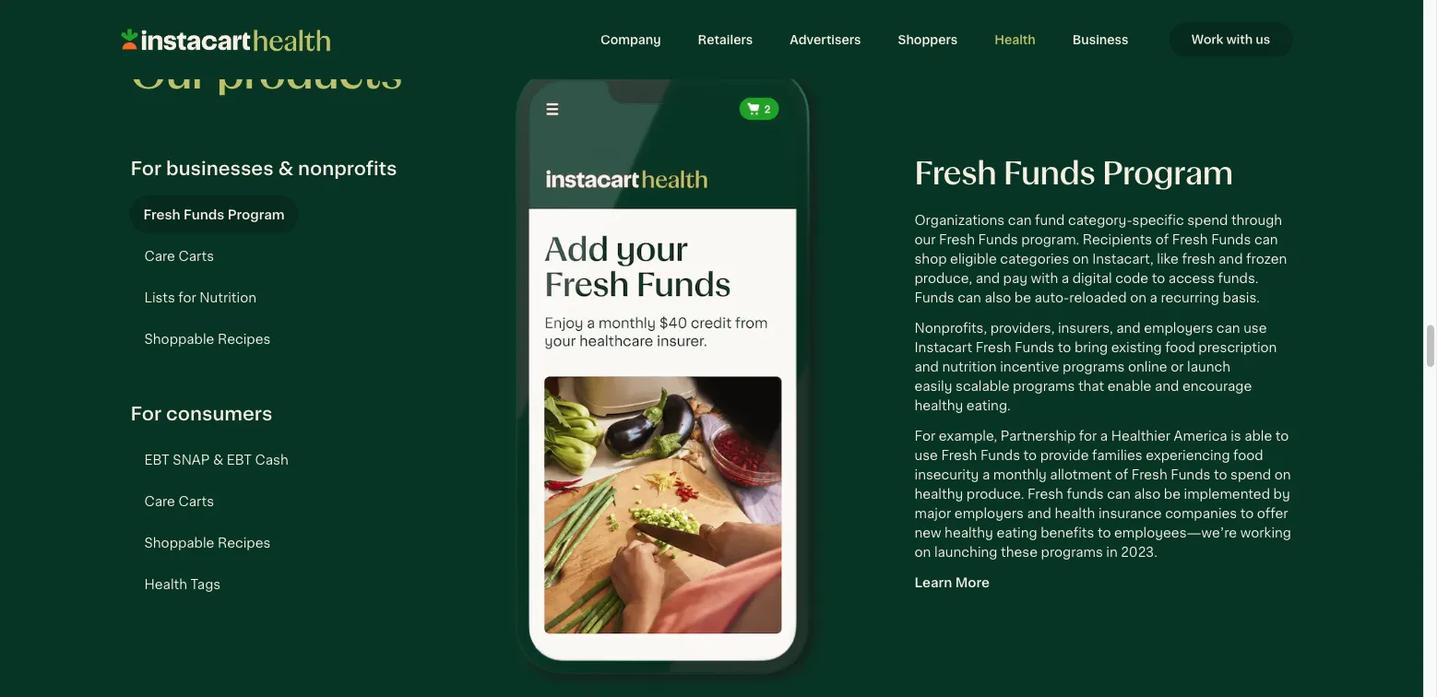 Task type: vqa. For each thing, say whether or not it's contained in the screenshot.
Ply
no



Task type: describe. For each thing, give the bounding box(es) containing it.
with inside work with us link
[[1227, 33, 1253, 46]]

to right able at right
[[1276, 429, 1289, 443]]

incentive
[[1000, 360, 1060, 374]]

benefits
[[1041, 526, 1094, 540]]

health for health
[[995, 33, 1036, 46]]

for example, partnership for a healthier america is able to use fresh funds to provide families experiencing food insecurity a monthly allotment of fresh funds to spend on healthy produce. fresh funds can also be implemented by major employers and health insurance companies to offer new healthy eating benefits to employees—we're working on launching these programs in 2023.
[[915, 429, 1292, 559]]

employees—we're
[[1114, 526, 1237, 540]]

use inside for example, partnership for a healthier america is able to use fresh funds to provide families experiencing food insecurity a monthly allotment of fresh funds to spend on healthy produce. fresh funds can also be implemented by major employers and health insurance companies to offer new healthy eating benefits to employees—we're working on launching these programs in 2023.
[[915, 449, 938, 463]]

funds down businesses
[[184, 208, 225, 222]]

fresh down 'organizations'
[[939, 233, 975, 247]]

company
[[601, 33, 661, 46]]

digital
[[1073, 272, 1112, 285]]

can up frozen
[[1255, 233, 1278, 247]]

fresh up fresh
[[1172, 233, 1208, 247]]

work with us
[[1192, 33, 1271, 46]]

and up funds.
[[1219, 252, 1243, 266]]

programs inside for example, partnership for a healthier america is able to use fresh funds to provide families experiencing food insecurity a monthly allotment of fresh funds to spend on healthy produce. fresh funds can also be implemented by major employers and health insurance companies to offer new healthy eating benefits to employees—we're working on launching these programs in 2023.
[[1041, 546, 1103, 559]]

learn more link
[[915, 576, 990, 590]]

for for for example, partnership for a healthier america is able to use fresh funds to provide families experiencing food insecurity a monthly allotment of fresh funds to spend on healthy produce. fresh funds can also be implemented by major employers and health insurance companies to offer new healthy eating benefits to employees—we're working on launching these programs in 2023.
[[915, 429, 936, 443]]

specific
[[1132, 213, 1184, 227]]

fresh up 'organizations'
[[915, 158, 997, 191]]

like
[[1157, 252, 1179, 266]]

eating.
[[967, 399, 1011, 413]]

learn
[[915, 576, 952, 590]]

organizations
[[915, 213, 1005, 227]]

2 vertical spatial healthy
[[945, 526, 993, 540]]

us
[[1256, 33, 1271, 46]]

is
[[1231, 429, 1241, 443]]

funds
[[1067, 487, 1104, 501]]

tags
[[191, 578, 221, 592]]

spend inside organizations can fund category-specific spend through our fresh funds program. recipients of fresh funds can shop eligible categories on instacart, like fresh and frozen produce, and pay with a digital code to access funds. funds can also be auto-reloaded on a recurring basis.
[[1188, 213, 1228, 227]]

a left recurring
[[1150, 291, 1158, 305]]

carts for snap
[[178, 495, 214, 509]]

code
[[1116, 272, 1149, 285]]

offer
[[1257, 507, 1288, 521]]

recipients
[[1083, 233, 1152, 247]]

on up the "digital"
[[1073, 252, 1089, 266]]

businesses
[[166, 159, 274, 179]]

employers inside nonprofits, providers, insurers, and employers can use instacart fresh funds to bring existing food prescription and nutrition incentive programs online or launch easily scalable programs that enable and encourage healthy eating.
[[1144, 321, 1213, 335]]

of inside organizations can fund category-specific spend through our fresh funds program. recipients of fresh funds can shop eligible categories on instacart, like fresh and frozen produce, and pay with a digital code to access funds. funds can also be auto-reloaded on a recurring basis.
[[1156, 233, 1169, 247]]

snap
[[173, 454, 210, 468]]

for businesses & nonprofits
[[131, 159, 397, 179]]

able
[[1245, 429, 1272, 443]]

care carts for funds
[[144, 249, 214, 263]]

instacart,
[[1093, 252, 1154, 266]]

0 vertical spatial programs
[[1063, 360, 1125, 374]]

employers inside for example, partnership for a healthier america is able to use fresh funds to provide families experiencing food insecurity a monthly allotment of fresh funds to spend on healthy produce. fresh funds can also be implemented by major employers and health insurance companies to offer new healthy eating benefits to employees—we're working on launching these programs in 2023.
[[955, 507, 1024, 521]]

& for snap
[[213, 454, 223, 468]]

lists for nutrition
[[144, 291, 256, 305]]

use inside nonprofits, providers, insurers, and employers can use instacart fresh funds to bring existing food prescription and nutrition incentive programs online or launch easily scalable programs that enable and encourage healthy eating.
[[1244, 321, 1267, 335]]

by
[[1274, 487, 1290, 501]]

work with us link
[[1169, 22, 1293, 57]]

prescription
[[1199, 341, 1277, 355]]

for consumers
[[131, 404, 273, 425]]

allotment
[[1050, 468, 1112, 482]]

company button
[[582, 22, 680, 57]]

insurers,
[[1058, 321, 1113, 335]]

care for ebt
[[144, 495, 175, 509]]

carts for funds
[[178, 249, 214, 263]]

consumers
[[166, 404, 273, 425]]

to up "in"
[[1098, 526, 1111, 540]]

healthier
[[1111, 429, 1171, 443]]

provide
[[1040, 449, 1089, 463]]

eating
[[997, 526, 1038, 540]]

products
[[217, 52, 402, 97]]

access
[[1169, 272, 1215, 285]]

easily
[[915, 380, 953, 393]]

can down produce,
[[958, 291, 982, 305]]

bring
[[1075, 341, 1108, 355]]

funds up 'monthly' on the right of page
[[981, 449, 1020, 463]]

nutrition
[[942, 360, 997, 374]]

working
[[1241, 526, 1292, 540]]

of inside for example, partnership for a healthier america is able to use fresh funds to provide families experiencing food insecurity a monthly allotment of fresh funds to spend on healthy produce. fresh funds can also be implemented by major employers and health insurance companies to offer new healthy eating benefits to employees—we're working on launching these programs in 2023.
[[1115, 468, 1129, 482]]

retailers button
[[680, 22, 771, 57]]

for inside 'tab list'
[[178, 291, 196, 305]]

produce.
[[967, 487, 1024, 501]]

scalable
[[956, 380, 1010, 393]]

business button
[[1054, 22, 1147, 57]]

fresh down example,
[[941, 449, 977, 463]]

to up implemented
[[1214, 468, 1227, 482]]

nonprofits, providers, insurers, and employers can use instacart fresh funds to bring existing food prescription and nutrition incentive programs online or launch easily scalable programs that enable and encourage healthy eating.
[[915, 321, 1277, 413]]

fresh
[[1182, 252, 1215, 266]]

funds.
[[1218, 272, 1259, 285]]

reloaded
[[1070, 291, 1127, 305]]

nutrition
[[200, 291, 256, 305]]

and down or
[[1155, 380, 1179, 393]]

health button
[[976, 22, 1054, 57]]

advertisers
[[790, 33, 861, 46]]

advertisers button
[[771, 22, 880, 57]]

frozen
[[1246, 252, 1287, 266]]

tab list containing fresh funds program
[[130, 196, 411, 358]]

new
[[915, 526, 942, 540]]

funds down through
[[1212, 233, 1251, 247]]

or
[[1171, 360, 1184, 374]]

fund
[[1035, 213, 1065, 227]]

insecurity
[[915, 468, 979, 482]]

program.
[[1021, 233, 1080, 247]]

2023.
[[1121, 546, 1158, 559]]

existing
[[1111, 341, 1162, 355]]

a up produce.
[[982, 468, 990, 482]]

shop
[[915, 252, 947, 266]]

more
[[955, 576, 990, 590]]

fresh down 'monthly' on the right of page
[[1028, 487, 1064, 501]]

spend inside for example, partnership for a healthier america is able to use fresh funds to provide families experiencing food insecurity a monthly allotment of fresh funds to spend on healthy produce. fresh funds can also be implemented by major employers and health insurance companies to offer new healthy eating benefits to employees—we're working on launching these programs in 2023.
[[1231, 468, 1271, 482]]

1 vertical spatial program
[[228, 208, 285, 222]]

program inside tab panel
[[1103, 158, 1233, 191]]

eligible
[[950, 252, 997, 266]]

ebt snap & ebt cash
[[144, 454, 289, 468]]

funds up eligible
[[978, 233, 1018, 247]]

be inside for example, partnership for a healthier america is able to use fresh funds to provide families experiencing food insecurity a monthly allotment of fresh funds to spend on healthy produce. fresh funds can also be implemented by major employers and health insurance companies to offer new healthy eating benefits to employees—we're working on launching these programs in 2023.
[[1164, 487, 1181, 501]]

on down code
[[1130, 291, 1147, 305]]

for inside for example, partnership for a healthier america is able to use fresh funds to provide families experiencing food insecurity a monthly allotment of fresh funds to spend on healthy produce. fresh funds can also be implemented by major employers and health insurance companies to offer new healthy eating benefits to employees—we're working on launching these programs in 2023.
[[1079, 429, 1097, 443]]

in
[[1106, 546, 1118, 559]]

these
[[1001, 546, 1038, 559]]



Task type: locate. For each thing, give the bounding box(es) containing it.
tab list
[[130, 196, 411, 358], [131, 442, 411, 604]]

to down partnership
[[1024, 449, 1037, 463]]

0 horizontal spatial also
[[985, 291, 1011, 305]]

our products
[[131, 52, 402, 97]]

a
[[1062, 272, 1069, 285], [1150, 291, 1158, 305], [1100, 429, 1108, 443], [982, 468, 990, 482]]

fresh down "families"
[[1132, 468, 1168, 482]]

with left the us
[[1227, 33, 1253, 46]]

0 vertical spatial healthy
[[915, 399, 963, 413]]

employers down produce.
[[955, 507, 1024, 521]]

1 vertical spatial for
[[131, 404, 162, 425]]

1 vertical spatial fresh funds program
[[143, 208, 285, 222]]

0 horizontal spatial food
[[1165, 341, 1195, 355]]

1 ebt from the left
[[144, 454, 170, 468]]

care carts up 'lists'
[[144, 249, 214, 263]]

america
[[1174, 429, 1228, 443]]

fresh
[[915, 158, 997, 191], [143, 208, 181, 222], [939, 233, 975, 247], [1172, 233, 1208, 247], [976, 341, 1012, 355], [941, 449, 977, 463], [1132, 468, 1168, 482], [1028, 487, 1064, 501]]

& for businesses
[[278, 159, 294, 179]]

experiencing
[[1146, 449, 1230, 463]]

1 shoppable from the top
[[144, 332, 214, 346]]

1 shoppable recipes from the top
[[144, 332, 271, 346]]

1 care carts from the top
[[144, 249, 214, 263]]

care for fresh
[[144, 249, 175, 263]]

1 horizontal spatial fresh funds program
[[915, 158, 1233, 191]]

0 horizontal spatial use
[[915, 449, 938, 463]]

for inside for example, partnership for a healthier america is able to use fresh funds to provide families experiencing food insecurity a monthly allotment of fresh funds to spend on healthy produce. fresh funds can also be implemented by major employers and health insurance companies to offer new healthy eating benefits to employees—we're working on launching these programs in 2023.
[[915, 429, 936, 443]]

to left bring
[[1058, 341, 1071, 355]]

funds up incentive at the right of page
[[1015, 341, 1055, 355]]

use
[[1244, 321, 1267, 335], [915, 449, 938, 463]]

0 horizontal spatial ebt
[[144, 454, 170, 468]]

carts down "snap"
[[178, 495, 214, 509]]

1 carts from the top
[[178, 249, 214, 263]]

funds down produce,
[[915, 291, 954, 305]]

shoppable recipes up 'tags'
[[144, 537, 271, 551]]

basis.
[[1223, 291, 1260, 305]]

0 vertical spatial also
[[985, 291, 1011, 305]]

healthy down the easily
[[915, 399, 963, 413]]

care carts
[[144, 249, 214, 263], [144, 495, 214, 509]]

and up existing
[[1117, 321, 1141, 335]]

0 vertical spatial care carts
[[144, 249, 214, 263]]

0 vertical spatial health
[[995, 33, 1036, 46]]

1 horizontal spatial ebt
[[227, 454, 252, 468]]

0 horizontal spatial health
[[144, 578, 187, 592]]

0 horizontal spatial program
[[228, 208, 285, 222]]

0 horizontal spatial of
[[1115, 468, 1129, 482]]

recurring
[[1161, 291, 1219, 305]]

implemented
[[1184, 487, 1270, 501]]

on down new
[[915, 546, 931, 559]]

partnership
[[1001, 429, 1076, 443]]

& left nonprofits
[[278, 159, 294, 179]]

funds inside nonprofits, providers, insurers, and employers can use instacart fresh funds to bring existing food prescription and nutrition incentive programs online or launch easily scalable programs that enable and encourage healthy eating.
[[1015, 341, 1055, 355]]

1 horizontal spatial use
[[1244, 321, 1267, 335]]

use up prescription on the right of the page
[[1244, 321, 1267, 335]]

1 vertical spatial be
[[1164, 487, 1181, 501]]

companies
[[1165, 507, 1237, 521]]

1 vertical spatial tab list
[[131, 442, 411, 604]]

fresh funds program tab panel
[[915, 157, 1293, 697]]

can inside nonprofits, providers, insurers, and employers can use instacart fresh funds to bring existing food prescription and nutrition incentive programs online or launch easily scalable programs that enable and encourage healthy eating.
[[1217, 321, 1240, 335]]

1 vertical spatial care
[[144, 495, 175, 509]]

1 vertical spatial shoppable
[[144, 537, 214, 551]]

0 vertical spatial food
[[1165, 341, 1195, 355]]

0 vertical spatial tab list
[[130, 196, 411, 358]]

can up prescription on the right of the page
[[1217, 321, 1240, 335]]

can
[[1008, 213, 1032, 227], [1255, 233, 1278, 247], [958, 291, 982, 305], [1217, 321, 1240, 335], [1107, 487, 1131, 501]]

produce,
[[915, 272, 972, 285]]

business
[[1073, 33, 1129, 46]]

shoppable up health tags
[[144, 537, 214, 551]]

2 shoppable recipes from the top
[[144, 537, 271, 551]]

1 horizontal spatial employers
[[1144, 321, 1213, 335]]

ebt left "snap"
[[144, 454, 170, 468]]

of down "families"
[[1115, 468, 1129, 482]]

shoppable recipes down lists for nutrition
[[144, 332, 271, 346]]

our
[[131, 52, 208, 97]]

shoppable down 'lists'
[[144, 332, 214, 346]]

care down "snap"
[[144, 495, 175, 509]]

spend up fresh
[[1188, 213, 1228, 227]]

for right 'lists'
[[178, 291, 196, 305]]

1 vertical spatial healthy
[[915, 487, 963, 501]]

to inside organizations can fund category-specific spend through our fresh funds program. recipients of fresh funds can shop eligible categories on instacart, like fresh and frozen produce, and pay with a digital code to access funds. funds can also be auto-reloaded on a recurring basis.
[[1152, 272, 1165, 285]]

programs down incentive at the right of page
[[1013, 380, 1075, 393]]

food inside for example, partnership for a healthier america is able to use fresh funds to provide families experiencing food insecurity a monthly allotment of fresh funds to spend on healthy produce. fresh funds can also be implemented by major employers and health insurance companies to offer new healthy eating benefits to employees—we're working on launching these programs in 2023.
[[1234, 449, 1264, 463]]

for left businesses
[[131, 159, 162, 179]]

and down eligible
[[976, 272, 1000, 285]]

health inside dropdown button
[[995, 33, 1036, 46]]

carts up lists for nutrition
[[178, 249, 214, 263]]

lists
[[144, 291, 175, 305]]

also inside for example, partnership for a healthier america is able to use fresh funds to provide families experiencing food insecurity a monthly allotment of fresh funds to spend on healthy produce. fresh funds can also be implemented by major employers and health insurance companies to offer new healthy eating benefits to employees—we're working on launching these programs in 2023.
[[1134, 487, 1161, 501]]

insurance
[[1099, 507, 1162, 521]]

0 horizontal spatial for
[[178, 291, 196, 305]]

major
[[915, 507, 951, 521]]

health tags
[[144, 578, 221, 592]]

& right "snap"
[[213, 454, 223, 468]]

1 horizontal spatial spend
[[1231, 468, 1271, 482]]

learn more
[[915, 576, 990, 590]]

2 recipes from the top
[[218, 537, 271, 551]]

on up by
[[1275, 468, 1291, 482]]

1 horizontal spatial &
[[278, 159, 294, 179]]

1 vertical spatial health
[[144, 578, 187, 592]]

funds up fund
[[1004, 158, 1096, 191]]

also down 'pay'
[[985, 291, 1011, 305]]

1 horizontal spatial program
[[1103, 158, 1233, 191]]

programs
[[1063, 360, 1125, 374], [1013, 380, 1075, 393], [1041, 546, 1103, 559]]

health
[[995, 33, 1036, 46], [144, 578, 187, 592]]

families
[[1092, 449, 1143, 463]]

0 vertical spatial shoppable recipes
[[144, 332, 271, 346]]

food
[[1165, 341, 1195, 355], [1234, 449, 1264, 463]]

spend up implemented
[[1231, 468, 1271, 482]]

0 vertical spatial spend
[[1188, 213, 1228, 227]]

1 vertical spatial care carts
[[144, 495, 214, 509]]

tab list containing ebt snap & ebt cash
[[131, 442, 411, 604]]

0 vertical spatial carts
[[178, 249, 214, 263]]

for for for consumers
[[131, 404, 162, 425]]

0 vertical spatial care
[[144, 249, 175, 263]]

can up insurance
[[1107, 487, 1131, 501]]

pay
[[1003, 272, 1028, 285]]

programs down benefits in the right of the page
[[1041, 546, 1103, 559]]

organizations can fund category-specific spend through our fresh funds program. recipients of fresh funds can shop eligible categories on instacart, like fresh and frozen produce, and pay with a digital code to access funds. funds can also be auto-reloaded on a recurring basis.
[[915, 213, 1287, 305]]

can inside for example, partnership for a healthier america is able to use fresh funds to provide families experiencing food insecurity a monthly allotment of fresh funds to spend on healthy produce. fresh funds can also be implemented by major employers and health insurance companies to offer new healthy eating benefits to employees—we're working on launching these programs in 2023.
[[1107, 487, 1131, 501]]

fresh inside nonprofits, providers, insurers, and employers can use instacart fresh funds to bring existing food prescription and nutrition incentive programs online or launch easily scalable programs that enable and encourage healthy eating.
[[976, 341, 1012, 355]]

funds down the experiencing
[[1171, 468, 1211, 482]]

0 vertical spatial recipes
[[218, 332, 271, 346]]

for
[[131, 159, 162, 179], [131, 404, 162, 425], [915, 429, 936, 443]]

fresh up nutrition
[[976, 341, 1012, 355]]

0 vertical spatial with
[[1227, 33, 1253, 46]]

enable
[[1108, 380, 1152, 393]]

0 vertical spatial fresh funds program
[[915, 158, 1233, 191]]

1 vertical spatial shoppable recipes
[[144, 537, 271, 551]]

fresh funds program inside fresh funds program tab panel
[[915, 158, 1233, 191]]

categories
[[1000, 252, 1069, 266]]

also inside organizations can fund category-specific spend through our fresh funds program. recipients of fresh funds can shop eligible categories on instacart, like fresh and frozen produce, and pay with a digital code to access funds. funds can also be auto-reloaded on a recurring basis.
[[985, 291, 1011, 305]]

1 horizontal spatial also
[[1134, 487, 1161, 501]]

work
[[1192, 33, 1224, 46]]

launching
[[934, 546, 998, 559]]

fresh funds program down businesses
[[143, 208, 285, 222]]

program down 'for businesses & nonprofits'
[[228, 208, 285, 222]]

program
[[1103, 158, 1233, 191], [228, 208, 285, 222]]

and up the easily
[[915, 360, 939, 374]]

0 horizontal spatial &
[[213, 454, 223, 468]]

can left fund
[[1008, 213, 1032, 227]]

through
[[1232, 213, 1282, 227]]

care up 'lists'
[[144, 249, 175, 263]]

0 vertical spatial use
[[1244, 321, 1267, 335]]

care carts down "snap"
[[144, 495, 214, 509]]

0 vertical spatial program
[[1103, 158, 1233, 191]]

shoppers button
[[880, 22, 976, 57]]

0 vertical spatial for
[[178, 291, 196, 305]]

use up 'insecurity' at bottom right
[[915, 449, 938, 463]]

our
[[915, 233, 936, 247]]

of down specific
[[1156, 233, 1169, 247]]

monthly
[[993, 468, 1047, 482]]

for left example,
[[915, 429, 936, 443]]

providers,
[[991, 321, 1055, 335]]

nonprofits,
[[915, 321, 987, 335]]

2 care from the top
[[144, 495, 175, 509]]

1 horizontal spatial for
[[1079, 429, 1097, 443]]

ebt left cash
[[227, 454, 252, 468]]

0 horizontal spatial spend
[[1188, 213, 1228, 227]]

be up companies
[[1164, 487, 1181, 501]]

health for health tags
[[144, 578, 187, 592]]

to inside nonprofits, providers, insurers, and employers can use instacart fresh funds to bring existing food prescription and nutrition incentive programs online or launch easily scalable programs that enable and encourage healthy eating.
[[1058, 341, 1071, 355]]

1 vertical spatial use
[[915, 449, 938, 463]]

for up provide
[[1079, 429, 1097, 443]]

to left 'offer'
[[1241, 507, 1254, 521]]

1 vertical spatial spend
[[1231, 468, 1271, 482]]

healthy inside nonprofits, providers, insurers, and employers can use instacart fresh funds to bring existing food prescription and nutrition incentive programs online or launch easily scalable programs that enable and encourage healthy eating.
[[915, 399, 963, 413]]

1 vertical spatial employers
[[955, 507, 1024, 521]]

1 horizontal spatial health
[[995, 33, 1036, 46]]

2 shoppable from the top
[[144, 537, 214, 551]]

0 vertical spatial employers
[[1144, 321, 1213, 335]]

1 vertical spatial of
[[1115, 468, 1129, 482]]

with inside organizations can fund category-specific spend through our fresh funds program. recipients of fresh funds can shop eligible categories on instacart, like fresh and frozen produce, and pay with a digital code to access funds. funds can also be auto-reloaded on a recurring basis.
[[1031, 272, 1058, 285]]

1 vertical spatial &
[[213, 454, 223, 468]]

2 ebt from the left
[[227, 454, 252, 468]]

of
[[1156, 233, 1169, 247], [1115, 468, 1129, 482]]

2 carts from the top
[[178, 495, 214, 509]]

to down like
[[1152, 272, 1165, 285]]

health left 'tags'
[[144, 578, 187, 592]]

1 vertical spatial carts
[[178, 495, 214, 509]]

launch
[[1187, 360, 1231, 374]]

program up specific
[[1103, 158, 1233, 191]]

1 horizontal spatial of
[[1156, 233, 1169, 247]]

fresh down businesses
[[143, 208, 181, 222]]

1 horizontal spatial be
[[1164, 487, 1181, 501]]

with up auto-
[[1031, 272, 1058, 285]]

1 vertical spatial also
[[1134, 487, 1161, 501]]

healthy up the launching
[[945, 526, 993, 540]]

and up eating
[[1027, 507, 1052, 521]]

1 recipes from the top
[[218, 332, 271, 346]]

2 vertical spatial programs
[[1041, 546, 1103, 559]]

0 horizontal spatial employers
[[955, 507, 1024, 521]]

food inside nonprofits, providers, insurers, and employers can use instacart fresh funds to bring existing food prescription and nutrition incentive programs online or launch easily scalable programs that enable and encourage healthy eating.
[[1165, 341, 1195, 355]]

recipes down nutrition
[[218, 332, 271, 346]]

0 vertical spatial of
[[1156, 233, 1169, 247]]

programs up 'that'
[[1063, 360, 1125, 374]]

health inside 'tab list'
[[144, 578, 187, 592]]

1 care from the top
[[144, 249, 175, 263]]

retailers
[[698, 33, 753, 46]]

2 vertical spatial for
[[915, 429, 936, 443]]

health left business
[[995, 33, 1036, 46]]

a up "families"
[[1100, 429, 1108, 443]]

shoppable recipes
[[144, 332, 271, 346], [144, 537, 271, 551]]

food down able at right
[[1234, 449, 1264, 463]]

and
[[1219, 252, 1243, 266], [976, 272, 1000, 285], [1117, 321, 1141, 335], [915, 360, 939, 374], [1155, 380, 1179, 393], [1027, 507, 1052, 521]]

1 horizontal spatial with
[[1227, 33, 1253, 46]]

carts
[[178, 249, 214, 263], [178, 495, 214, 509]]

1 vertical spatial food
[[1234, 449, 1264, 463]]

1 vertical spatial recipes
[[218, 537, 271, 551]]

funds
[[1004, 158, 1096, 191], [184, 208, 225, 222], [978, 233, 1018, 247], [1212, 233, 1251, 247], [915, 291, 954, 305], [1015, 341, 1055, 355], [981, 449, 1020, 463], [1171, 468, 1211, 482]]

for left consumers on the bottom
[[131, 404, 162, 425]]

also up insurance
[[1134, 487, 1161, 501]]

shoppers
[[898, 33, 958, 46]]

health
[[1055, 507, 1095, 521]]

nonprofits
[[298, 159, 397, 179]]

1 vertical spatial with
[[1031, 272, 1058, 285]]

1 vertical spatial programs
[[1013, 380, 1075, 393]]

be down 'pay'
[[1015, 291, 1031, 305]]

be inside organizations can fund category-specific spend through our fresh funds program. recipients of fresh funds can shop eligible categories on instacart, like fresh and frozen produce, and pay with a digital code to access funds. funds can also be auto-reloaded on a recurring basis.
[[1015, 291, 1031, 305]]

food up or
[[1165, 341, 1195, 355]]

a up auto-
[[1062, 272, 1069, 285]]

care carts for snap
[[144, 495, 214, 509]]

0 horizontal spatial fresh funds program
[[143, 208, 285, 222]]

care
[[144, 249, 175, 263], [144, 495, 175, 509]]

fresh funds program
[[915, 158, 1233, 191], [143, 208, 285, 222]]

fresh funds program up fund
[[915, 158, 1233, 191]]

with
[[1227, 33, 1253, 46], [1031, 272, 1058, 285]]

healthy up "major"
[[915, 487, 963, 501]]

0 vertical spatial shoppable
[[144, 332, 214, 346]]

0 vertical spatial &
[[278, 159, 294, 179]]

0 vertical spatial be
[[1015, 291, 1031, 305]]

recipes up 'tags'
[[218, 537, 271, 551]]

employers down recurring
[[1144, 321, 1213, 335]]

example,
[[939, 429, 998, 443]]

online
[[1128, 360, 1168, 374]]

1 vertical spatial for
[[1079, 429, 1097, 443]]

cash
[[255, 454, 289, 468]]

1 horizontal spatial food
[[1234, 449, 1264, 463]]

for for for businesses & nonprofits
[[131, 159, 162, 179]]

and inside for example, partnership for a healthier america is able to use fresh funds to provide families experiencing food insecurity a monthly allotment of fresh funds to spend on healthy produce. fresh funds can also be implemented by major employers and health insurance companies to offer new healthy eating benefits to employees—we're working on launching these programs in 2023.
[[1027, 507, 1052, 521]]

instacart
[[915, 341, 972, 355]]

employers
[[1144, 321, 1213, 335], [955, 507, 1024, 521]]

2 care carts from the top
[[144, 495, 214, 509]]

encourage
[[1183, 380, 1252, 393]]

0 horizontal spatial with
[[1031, 272, 1058, 285]]

0 vertical spatial for
[[131, 159, 162, 179]]

0 horizontal spatial be
[[1015, 291, 1031, 305]]



